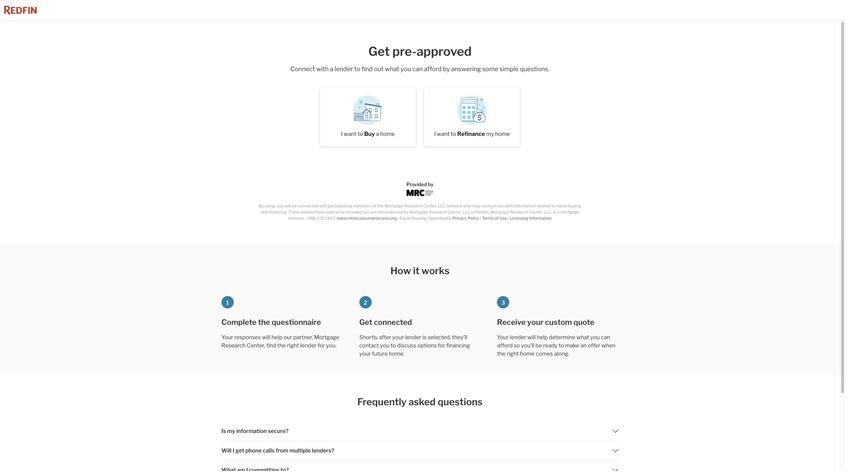 Task type: describe. For each thing, give the bounding box(es) containing it.
is inside by using, you will be connected with participating members of the mortgage research center, llc network who may contact you with information related to home buying and financing. these lenders have paid to be included but are not endorsed by mortgage research center, llc or redfin. mortgage research center, llc. is a mortgage licensee - nmls id 1907 (
[[554, 210, 557, 215]]

for
[[438, 343, 446, 349]]

0 horizontal spatial what
[[385, 65, 400, 73]]

not
[[378, 210, 384, 215]]

2 horizontal spatial by
[[443, 65, 450, 73]]

with up the use
[[505, 204, 513, 209]]

buy
[[365, 131, 375, 137]]

www.nmlsconsumeraccess.org link
[[338, 216, 397, 221]]

want for refinance
[[437, 131, 450, 137]]

future home.
[[372, 351, 405, 357]]

connected inside by using, you will be connected with participating members of the mortgage research center, llc network who may contact you with information related to home buying and financing. these lenders have paid to be included but are not endorsed by mortgage research center, llc or redfin. mortgage research center, llc. is a mortgage licensee - nmls id 1907 (
[[298, 204, 318, 209]]

the inside by using, you will be connected with participating members of the mortgage research center, llc network who may contact you with information related to home buying and financing. these lenders have paid to be included but are not endorsed by mortgage research center, llc or redfin. mortgage research center, llc. is a mortgage licensee - nmls id 1907 (
[[378, 204, 384, 209]]

you'll
[[522, 343, 535, 349]]

it
[[413, 265, 420, 277]]

from
[[276, 448, 289, 454]]

0 horizontal spatial your
[[360, 351, 371, 357]]

when
[[602, 343, 616, 349]]

the up responses
[[258, 318, 270, 327]]

lender inside your lender will help determine what you can afford so you'll be ready to make an offer when the right home comes along.
[[510, 334, 527, 341]]

complete
[[222, 318, 257, 327]]

will inside by using, you will be connected with participating members of the mortgage research center, llc network who may contact you with information related to home buying and financing. these lenders have paid to be included but are not endorsed by mortgage research center, llc or redfin. mortgage research center, llc. is a mortgage licensee - nmls id 1907 (
[[285, 204, 291, 209]]

are
[[371, 210, 377, 215]]

how it works
[[391, 265, 450, 277]]

provided
[[407, 182, 427, 188]]

connect with a lender to find out what you can afford by answering some simple questions.
[[291, 65, 550, 73]]

research up housing
[[405, 204, 423, 209]]

to up llc.
[[552, 204, 556, 209]]

complete the questionnaire
[[222, 318, 321, 327]]

1907
[[326, 216, 336, 221]]

answering
[[452, 65, 481, 73]]

your for complete
[[222, 334, 233, 341]]

simple questions.
[[500, 65, 550, 73]]

questionnaire
[[272, 318, 321, 327]]

equal
[[400, 216, 411, 221]]

financing.
[[269, 210, 288, 215]]

can inside your lender will help determine what you can afford so you'll be ready to make an offer when the right home comes along.
[[601, 334, 611, 341]]

mortgage up the "endorsed"
[[385, 204, 404, 209]]

to inside shortly after your lender is selected, they'll contact you to discuss options for financing your future home.
[[391, 343, 396, 349]]

frequently asked questions
[[358, 396, 483, 408]]

you up the use
[[497, 204, 504, 209]]

an
[[581, 343, 587, 349]]

i for refinance
[[435, 131, 436, 137]]

2 | from the left
[[508, 216, 509, 221]]

redfin.
[[476, 210, 490, 215]]

pre-
[[393, 44, 417, 59]]

center, down network
[[448, 210, 462, 215]]

www.nmlsconsumeraccess.org ). equal housing opportunity. privacy policy | terms of use | licensing information
[[338, 216, 552, 221]]

help for questionnaire
[[272, 334, 283, 341]]

questions
[[438, 396, 483, 408]]

participating
[[328, 204, 353, 209]]

calls
[[263, 448, 275, 454]]

paid
[[327, 210, 335, 215]]

0 vertical spatial afford
[[424, 65, 442, 73]]

our
[[284, 334, 292, 341]]

mortgage
[[561, 210, 580, 215]]

ready
[[544, 343, 558, 349]]

make
[[566, 343, 580, 349]]

use
[[500, 216, 507, 221]]

your lender will help determine what you can afford so you'll be ready to make an offer when the right home comes along.
[[498, 334, 616, 357]]

i for buy
[[341, 131, 343, 137]]

get for get pre-approved
[[369, 44, 390, 59]]

related
[[538, 204, 551, 209]]

endorsed
[[385, 210, 403, 215]]

your responses will help our partner, mortgage research center, find the right lender for you.
[[222, 334, 340, 349]]

housing
[[411, 216, 427, 221]]

licensee
[[289, 216, 304, 221]]

get connected
[[360, 318, 412, 327]]

you inside your lender will help determine what you can afford so you'll be ready to make an offer when the right home comes along.
[[591, 334, 600, 341]]

1 horizontal spatial your
[[393, 334, 404, 341]]

may
[[473, 204, 481, 209]]

frequently
[[358, 396, 407, 408]]

privacy
[[453, 216, 467, 221]]

how
[[391, 265, 411, 277]]

partner,
[[294, 334, 313, 341]]

right inside your lender will help determine what you can afford so you'll be ready to make an offer when the right home comes along.
[[507, 351, 519, 357]]

terms of use link
[[482, 216, 507, 221]]

phone
[[246, 448, 262, 454]]

-
[[305, 216, 307, 221]]

works
[[422, 265, 450, 277]]

options
[[418, 343, 437, 349]]

of for members
[[373, 204, 377, 209]]

(
[[336, 216, 338, 221]]

research up 'opportunity.'
[[429, 210, 448, 215]]

connect
[[291, 65, 315, 73]]

want for buy
[[344, 131, 357, 137]]

0 horizontal spatial be
[[292, 204, 297, 209]]

with right the connect
[[317, 65, 329, 73]]

refinance
[[458, 131, 485, 137]]

i want to refinance my home
[[435, 131, 510, 137]]

discuss
[[397, 343, 417, 349]]

0 horizontal spatial a
[[330, 65, 334, 73]]

by using, you will be connected with participating members of the mortgage research center, llc network who may contact you with information related to home buying and financing. these lenders have paid to be included but are not endorsed by mortgage research center, llc or redfin. mortgage research center, llc. is a mortgage licensee - nmls id 1907 (
[[259, 204, 582, 221]]

to up (
[[336, 210, 340, 215]]

secure?
[[268, 428, 289, 435]]

your for receive
[[498, 334, 509, 341]]

will for receive
[[528, 334, 536, 341]]

lenders
[[301, 210, 316, 215]]

included
[[346, 210, 362, 215]]

financing
[[447, 343, 470, 349]]

afford inside your lender will help determine what you can afford so you'll be ready to make an offer when the right home comes along.
[[498, 343, 513, 349]]

using,
[[265, 204, 276, 209]]

my inside dropdown button
[[227, 428, 235, 435]]

center, inside 'your responses will help our partner, mortgage research center, find the right lender for you.'
[[247, 343, 265, 349]]

they'll
[[452, 334, 468, 341]]

selected,
[[428, 334, 451, 341]]

lenders?
[[312, 448, 335, 454]]

will
[[222, 448, 232, 454]]

comes along.
[[536, 351, 570, 357]]

network
[[447, 204, 463, 209]]

i inside dropdown button
[[233, 448, 235, 454]]

have
[[316, 210, 326, 215]]

or
[[472, 210, 476, 215]]

1 vertical spatial by
[[428, 182, 434, 188]]

asked
[[409, 396, 436, 408]]

1 vertical spatial connected
[[374, 318, 412, 327]]

1 horizontal spatial find
[[362, 65, 373, 73]]



Task type: vqa. For each thing, say whether or not it's contained in the screenshot.
ready
yes



Task type: locate. For each thing, give the bounding box(es) containing it.
1 vertical spatial what
[[577, 334, 590, 341]]

will inside your lender will help determine what you can afford so you'll be ready to make an offer when the right home comes along.
[[528, 334, 536, 341]]

your inside your lender will help determine what you can afford so you'll be ready to make an offer when the right home comes along.
[[498, 334, 509, 341]]

by inside by using, you will be connected with participating members of the mortgage research center, llc network who may contact you with information related to home buying and financing. these lenders have paid to be included but are not endorsed by mortgage research center, llc or redfin. mortgage research center, llc. is a mortgage licensee - nmls id 1907 (
[[404, 210, 409, 215]]

0 vertical spatial is
[[554, 210, 557, 215]]

lender
[[335, 65, 353, 73], [405, 334, 422, 341], [510, 334, 527, 341], [300, 343, 317, 349]]

0 vertical spatial connected
[[298, 204, 318, 209]]

0 horizontal spatial will
[[262, 334, 271, 341]]

of left the use
[[495, 216, 499, 221]]

the up 'not'
[[378, 204, 384, 209]]

1 vertical spatial can
[[601, 334, 611, 341]]

0 horizontal spatial connected
[[298, 204, 318, 209]]

to left buy
[[358, 131, 363, 137]]

1 horizontal spatial of
[[495, 216, 499, 221]]

2 your from the left
[[498, 334, 509, 341]]

1 horizontal spatial my
[[487, 131, 494, 137]]

1 vertical spatial be
[[340, 210, 345, 215]]

will i get phone calls from multiple lenders?
[[222, 448, 335, 454]]

1 horizontal spatial want
[[437, 131, 450, 137]]

0 vertical spatial information
[[514, 204, 537, 209]]

1 horizontal spatial connected
[[374, 318, 412, 327]]

1 vertical spatial get
[[360, 318, 373, 327]]

determine
[[549, 334, 576, 341]]

research inside 'your responses will help our partner, mortgage research center, find the right lender for you.'
[[222, 343, 246, 349]]

my right is
[[227, 428, 235, 435]]

want inside "i want to refinance my home"
[[437, 131, 450, 137]]

1 vertical spatial contact
[[360, 343, 379, 349]]

1 horizontal spatial will
[[285, 204, 291, 209]]

1 horizontal spatial is
[[554, 210, 557, 215]]

you up offer
[[591, 334, 600, 341]]

members
[[353, 204, 372, 209]]

offer
[[588, 343, 601, 349]]

your right receive
[[528, 318, 544, 327]]

to up future home.
[[391, 343, 396, 349]]

your down the shortly
[[360, 351, 371, 357]]

0 vertical spatial what
[[385, 65, 400, 73]]

for you.
[[318, 343, 337, 349]]

home inside your lender will help determine what you can afford so you'll be ready to make an offer when the right home comes along.
[[520, 351, 535, 357]]

can
[[413, 65, 423, 73], [601, 334, 611, 341]]

center, up 'opportunity.'
[[424, 204, 437, 209]]

1 your from the left
[[222, 334, 233, 341]]

option group containing buy
[[314, 81, 527, 154]]

0 horizontal spatial right
[[287, 343, 299, 349]]

connected up after in the left of the page
[[374, 318, 412, 327]]

mortgage inside 'your responses will help our partner, mortgage research center, find the right lender for you.'
[[314, 334, 340, 341]]

mortgage up the use
[[491, 210, 510, 215]]

0 vertical spatial of
[[373, 204, 377, 209]]

what inside your lender will help determine what you can afford so you'll be ready to make an offer when the right home comes along.
[[577, 334, 590, 341]]

opportunity.
[[428, 216, 452, 221]]

home right refinance
[[496, 131, 510, 137]]

option group
[[314, 81, 527, 154]]

0 horizontal spatial |
[[480, 216, 481, 221]]

is my information secure? button
[[222, 422, 619, 441]]

right inside 'your responses will help our partner, mortgage research center, find the right lender for you.'
[[287, 343, 299, 349]]

1 horizontal spatial your
[[498, 334, 509, 341]]

i inside "i want to refinance my home"
[[435, 131, 436, 137]]

with up have
[[319, 204, 328, 209]]

contact inside shortly after your lender is selected, they'll contact you to discuss options for financing your future home.
[[360, 343, 379, 349]]

i want to buy a home
[[341, 131, 395, 137]]

|
[[480, 216, 481, 221], [508, 216, 509, 221]]

2 horizontal spatial be
[[536, 343, 542, 349]]

your down the complete
[[222, 334, 233, 341]]

want left buy
[[344, 131, 357, 137]]

after
[[379, 334, 392, 341]]

by
[[259, 204, 264, 209]]

by up equal
[[404, 210, 409, 215]]

your down receive
[[498, 334, 509, 341]]

mortgage research center image
[[407, 190, 434, 196]]

afford down approved
[[424, 65, 442, 73]]

help inside your lender will help determine what you can afford so you'll be ready to make an offer when the right home comes along.
[[537, 334, 548, 341]]

1 help from the left
[[272, 334, 283, 341]]

and
[[261, 210, 268, 215]]

0 vertical spatial by
[[443, 65, 450, 73]]

0 horizontal spatial help
[[272, 334, 283, 341]]

the down receive
[[498, 351, 506, 357]]

1 vertical spatial llc
[[463, 210, 471, 215]]

can down get pre-approved
[[413, 65, 423, 73]]

right
[[287, 343, 299, 349], [507, 351, 519, 357]]

0 horizontal spatial i
[[233, 448, 235, 454]]

contact down the shortly
[[360, 343, 379, 349]]

1 | from the left
[[480, 216, 481, 221]]

to left refinance
[[451, 131, 457, 137]]

terms
[[482, 216, 494, 221]]

0 vertical spatial contact
[[482, 204, 496, 209]]

receive
[[498, 318, 526, 327]]

you up financing.
[[277, 204, 284, 209]]

llc up 'opportunity.'
[[438, 204, 446, 209]]

be right "you'll"
[[536, 343, 542, 349]]

the
[[378, 204, 384, 209], [258, 318, 270, 327], [278, 343, 286, 349], [498, 351, 506, 357]]

0 vertical spatial a
[[330, 65, 334, 73]]

home up mortgage on the top of the page
[[557, 204, 568, 209]]

the down our
[[278, 343, 286, 349]]

shortly after your lender is selected, they'll contact you to discuss options for financing your future home.
[[360, 334, 470, 357]]

policy
[[468, 216, 479, 221]]

the inside 'your responses will help our partner, mortgage research center, find the right lender for you.'
[[278, 343, 286, 349]]

but
[[363, 210, 370, 215]]

you down "pre-"
[[401, 65, 411, 73]]

home right buy
[[381, 131, 395, 137]]

2 vertical spatial your
[[360, 351, 371, 357]]

0 vertical spatial find
[[362, 65, 373, 73]]

will down complete the questionnaire
[[262, 334, 271, 341]]

1 horizontal spatial i
[[341, 131, 343, 137]]

information
[[530, 216, 552, 221]]

custom quote
[[546, 318, 595, 327]]

to inside i want to buy a home
[[358, 131, 363, 137]]

to down determine
[[559, 343, 565, 349]]

afford
[[424, 65, 442, 73], [498, 343, 513, 349]]

provided by
[[407, 182, 434, 188]]

2 vertical spatial a
[[558, 210, 560, 215]]

0 horizontal spatial llc
[[438, 204, 446, 209]]

i inside i want to buy a home
[[341, 131, 343, 137]]

to inside "i want to refinance my home"
[[451, 131, 457, 137]]

want left refinance
[[437, 131, 450, 137]]

contact
[[482, 204, 496, 209], [360, 343, 379, 349]]

center, up information at the right top of page
[[530, 210, 543, 215]]

0 horizontal spatial your
[[222, 334, 233, 341]]

1 vertical spatial information
[[237, 428, 267, 435]]

research down responses
[[222, 343, 246, 349]]

a
[[330, 65, 334, 73], [376, 131, 379, 137], [558, 210, 560, 215]]

a right buy
[[376, 131, 379, 137]]

information up the phone
[[237, 428, 267, 435]]

is
[[554, 210, 557, 215], [423, 334, 427, 341]]

0 horizontal spatial contact
[[360, 343, 379, 349]]

get
[[369, 44, 390, 59], [360, 318, 373, 327]]

0 horizontal spatial is
[[423, 334, 427, 341]]

be inside your lender will help determine what you can afford so you'll be ready to make an offer when the right home comes along.
[[536, 343, 542, 349]]

| right the use
[[508, 216, 509, 221]]

1 horizontal spatial right
[[507, 351, 519, 357]]

| down redfin.
[[480, 216, 481, 221]]

of for terms
[[495, 216, 499, 221]]

what up an
[[577, 334, 590, 341]]

nmls
[[308, 216, 320, 221]]

0 vertical spatial be
[[292, 204, 297, 209]]

so
[[514, 343, 520, 349]]

approved
[[417, 44, 472, 59]]

2 horizontal spatial will
[[528, 334, 536, 341]]

connected up the lenders
[[298, 204, 318, 209]]

1 horizontal spatial what
[[577, 334, 590, 341]]

2 want from the left
[[437, 131, 450, 137]]

who
[[464, 204, 472, 209]]

0 horizontal spatial want
[[344, 131, 357, 137]]

shortly
[[360, 334, 378, 341]]

www.nmlsconsumeraccess.org
[[338, 216, 397, 221]]

get for get connected
[[360, 318, 373, 327]]

what
[[385, 65, 400, 73], [577, 334, 590, 341]]

1 horizontal spatial a
[[376, 131, 379, 137]]

2 horizontal spatial a
[[558, 210, 560, 215]]

research up licensing
[[511, 210, 529, 215]]

a inside i want to buy a home
[[376, 131, 379, 137]]

llc
[[438, 204, 446, 209], [463, 210, 471, 215]]

get up "out"
[[369, 44, 390, 59]]

center, down responses
[[247, 343, 265, 349]]

0 horizontal spatial can
[[413, 65, 423, 73]]

2 vertical spatial be
[[536, 343, 542, 349]]

1 horizontal spatial contact
[[482, 204, 496, 209]]

1 horizontal spatial be
[[340, 210, 345, 215]]

by down approved
[[443, 65, 450, 73]]

will for complete
[[262, 334, 271, 341]]

get
[[236, 448, 244, 454]]

my right refinance
[[487, 131, 494, 137]]

0 horizontal spatial information
[[237, 428, 267, 435]]

some
[[483, 65, 499, 73]]

contact inside by using, you will be connected with participating members of the mortgage research center, llc network who may contact you with information related to home buying and financing. these lenders have paid to be included but are not endorsed by mortgage research center, llc or redfin. mortgage research center, llc. is a mortgage licensee - nmls id 1907 (
[[482, 204, 496, 209]]

will up "you'll"
[[528, 334, 536, 341]]

1 horizontal spatial |
[[508, 216, 509, 221]]

the inside your lender will help determine what you can afford so you'll be ready to make an offer when the right home comes along.
[[498, 351, 506, 357]]

0 vertical spatial get
[[369, 44, 390, 59]]

1 horizontal spatial help
[[537, 334, 548, 341]]

afford left so
[[498, 343, 513, 349]]

a right llc.
[[558, 210, 560, 215]]

my inside "i want to refinance my home"
[[487, 131, 494, 137]]

help up ready
[[537, 334, 548, 341]]

1 vertical spatial right
[[507, 351, 519, 357]]

connected
[[298, 204, 318, 209], [374, 318, 412, 327]]

0 horizontal spatial my
[[227, 428, 235, 435]]

0 vertical spatial your
[[528, 318, 544, 327]]

is inside shortly after your lender is selected, they'll contact you to discuss options for financing your future home.
[[423, 334, 427, 341]]

1 vertical spatial afford
[[498, 343, 513, 349]]

your inside 'your responses will help our partner, mortgage research center, find the right lender for you.'
[[222, 334, 233, 341]]

1 vertical spatial find
[[266, 343, 276, 349]]

right down so
[[507, 351, 519, 357]]

0 vertical spatial llc
[[438, 204, 446, 209]]

lender inside 'your responses will help our partner, mortgage research center, find the right lender for you.'
[[300, 343, 317, 349]]

be down participating
[[340, 210, 345, 215]]

contact up redfin.
[[482, 204, 496, 209]]

1 horizontal spatial information
[[514, 204, 537, 209]]

find left "out"
[[362, 65, 373, 73]]

0 vertical spatial right
[[287, 343, 299, 349]]

home inside i want to buy a home
[[381, 131, 395, 137]]

1 horizontal spatial by
[[428, 182, 434, 188]]

information
[[514, 204, 537, 209], [237, 428, 267, 435]]

help inside 'your responses will help our partner, mortgage research center, find the right lender for you.'
[[272, 334, 283, 341]]

mortgage
[[385, 204, 404, 209], [410, 210, 429, 215], [491, 210, 510, 215], [314, 334, 340, 341]]

multiple
[[290, 448, 311, 454]]

information inside by using, you will be connected with participating members of the mortgage research center, llc network who may contact you with information related to home buying and financing. these lenders have paid to be included but are not endorsed by mortgage research center, llc or redfin. mortgage research center, llc. is a mortgage licensee - nmls id 1907 (
[[514, 204, 537, 209]]

1 horizontal spatial afford
[[498, 343, 513, 349]]

privacy policy link
[[453, 216, 479, 221]]

home down "you'll"
[[520, 351, 535, 357]]

1 horizontal spatial llc
[[463, 210, 471, 215]]

).
[[397, 216, 399, 221]]

help for custom quote
[[537, 334, 548, 341]]

2 help from the left
[[537, 334, 548, 341]]

of up are
[[373, 204, 377, 209]]

will inside 'your responses will help our partner, mortgage research center, find the right lender for you.'
[[262, 334, 271, 341]]

0 horizontal spatial by
[[404, 210, 409, 215]]

responses
[[234, 334, 261, 341]]

0 horizontal spatial of
[[373, 204, 377, 209]]

your up discuss
[[393, 334, 404, 341]]

is up options on the bottom
[[423, 334, 427, 341]]

buying
[[569, 204, 582, 209]]

2 horizontal spatial i
[[435, 131, 436, 137]]

a inside by using, you will be connected with participating members of the mortgage research center, llc network who may contact you with information related to home buying and financing. these lenders have paid to be included but are not endorsed by mortgage research center, llc or redfin. mortgage research center, llc. is a mortgage licensee - nmls id 1907 (
[[558, 210, 560, 215]]

i
[[341, 131, 343, 137], [435, 131, 436, 137], [233, 448, 235, 454]]

be up 'these'
[[292, 204, 297, 209]]

these
[[288, 210, 300, 215]]

information up licensing information link on the top right of page
[[514, 204, 537, 209]]

mortgage up housing
[[410, 210, 429, 215]]

find
[[362, 65, 373, 73], [266, 343, 276, 349]]

licensing information link
[[510, 216, 552, 221]]

you inside shortly after your lender is selected, they'll contact you to discuss options for financing your future home.
[[380, 343, 390, 349]]

is right llc.
[[554, 210, 557, 215]]

with
[[317, 65, 329, 73], [319, 204, 328, 209], [505, 204, 513, 209]]

find inside 'your responses will help our partner, mortgage research center, find the right lender for you.'
[[266, 343, 276, 349]]

by up mortgage research center image
[[428, 182, 434, 188]]

1 vertical spatial my
[[227, 428, 235, 435]]

home inside "i want to refinance my home"
[[496, 131, 510, 137]]

to inside your lender will help determine what you can afford so you'll be ready to make an offer when the right home comes along.
[[559, 343, 565, 349]]

be
[[292, 204, 297, 209], [340, 210, 345, 215], [536, 343, 542, 349]]

0 horizontal spatial afford
[[424, 65, 442, 73]]

1 want from the left
[[344, 131, 357, 137]]

what right "out"
[[385, 65, 400, 73]]

0 vertical spatial my
[[487, 131, 494, 137]]

mortgage up for you.
[[314, 334, 340, 341]]

0 vertical spatial can
[[413, 65, 423, 73]]

information inside the is my information secure? dropdown button
[[237, 428, 267, 435]]

will up 'these'
[[285, 204, 291, 209]]

1 vertical spatial is
[[423, 334, 427, 341]]

is
[[222, 428, 226, 435]]

help
[[272, 334, 283, 341], [537, 334, 548, 341]]

get up the shortly
[[360, 318, 373, 327]]

will i get phone calls from multiple lenders? button
[[222, 441, 619, 461]]

a right the connect
[[330, 65, 334, 73]]

find down complete the questionnaire
[[266, 343, 276, 349]]

help left our
[[272, 334, 283, 341]]

right down our
[[287, 343, 299, 349]]

lender inside shortly after your lender is selected, they'll contact you to discuss options for financing your future home.
[[405, 334, 422, 341]]

0 horizontal spatial find
[[266, 343, 276, 349]]

to left "out"
[[355, 65, 361, 73]]

home inside by using, you will be connected with participating members of the mortgage research center, llc network who may contact you with information related to home buying and financing. these lenders have paid to be included but are not endorsed by mortgage research center, llc or redfin. mortgage research center, llc. is a mortgage licensee - nmls id 1907 (
[[557, 204, 568, 209]]

1 vertical spatial a
[[376, 131, 379, 137]]

want inside i want to buy a home
[[344, 131, 357, 137]]

you down after in the left of the page
[[380, 343, 390, 349]]

id
[[321, 216, 325, 221]]

1 vertical spatial of
[[495, 216, 499, 221]]

receive your custom quote
[[498, 318, 595, 327]]

1 vertical spatial your
[[393, 334, 404, 341]]

2 vertical spatial by
[[404, 210, 409, 215]]

2 horizontal spatial your
[[528, 318, 544, 327]]

llc up privacy policy link
[[463, 210, 471, 215]]

1 horizontal spatial can
[[601, 334, 611, 341]]

research
[[405, 204, 423, 209], [429, 210, 448, 215], [511, 210, 529, 215], [222, 343, 246, 349]]

get pre-approved
[[369, 44, 472, 59]]

will
[[285, 204, 291, 209], [262, 334, 271, 341], [528, 334, 536, 341]]

your
[[528, 318, 544, 327], [393, 334, 404, 341], [360, 351, 371, 357]]

can up when
[[601, 334, 611, 341]]

licensing
[[510, 216, 529, 221]]

of inside by using, you will be connected with participating members of the mortgage research center, llc network who may contact you with information related to home buying and financing. these lenders have paid to be included but are not endorsed by mortgage research center, llc or redfin. mortgage research center, llc. is a mortgage licensee - nmls id 1907 (
[[373, 204, 377, 209]]



